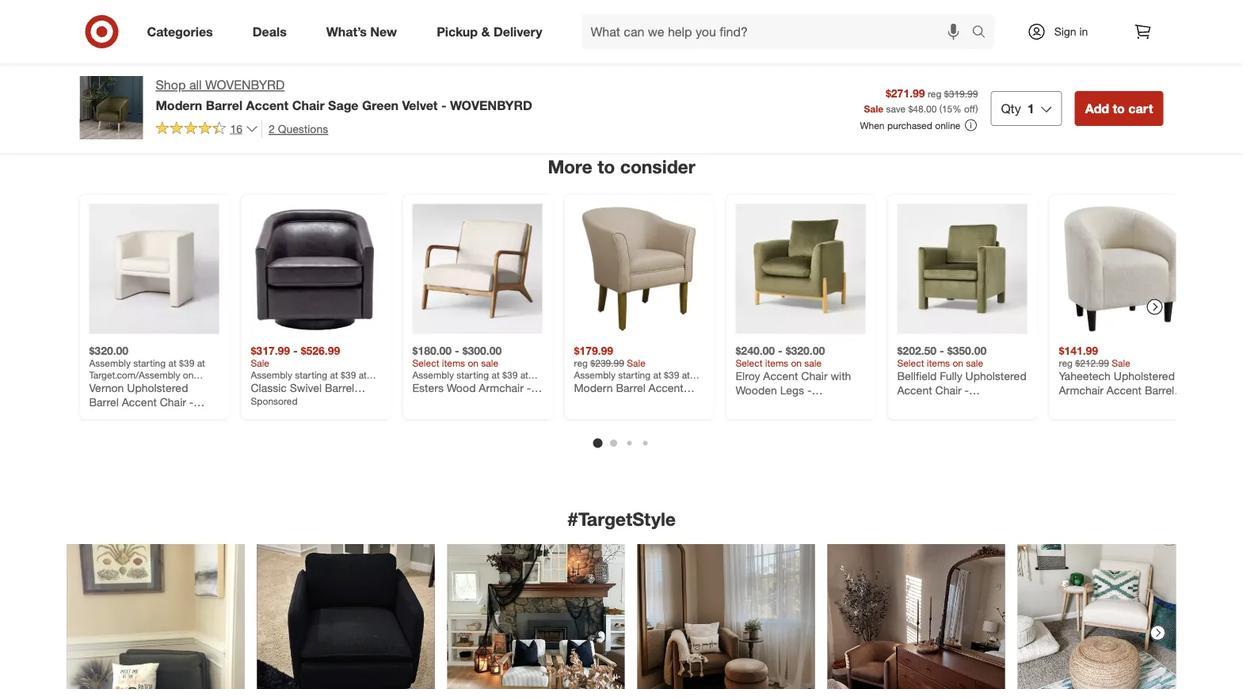 Task type: vqa. For each thing, say whether or not it's contained in the screenshot.
top to
yes



Task type: describe. For each thing, give the bounding box(es) containing it.
1
[[1028, 101, 1035, 116]]

$
[[909, 102, 913, 114]]

green
[[362, 97, 399, 113]]

(
[[940, 102, 943, 114]]

select
[[89, 381, 115, 393]]

sale for $141.99
[[1112, 357, 1131, 369]]

&
[[482, 24, 490, 39]]

2 at from the left
[[197, 357, 205, 369]]

image of modern barrel accent chair sage green velvet - wovenbyrd image
[[80, 76, 143, 140]]

$212.99
[[1076, 357, 1110, 369]]

on inside $320.00 assembly starting at $39 at target.com/assembly  on select items
[[183, 369, 194, 381]]

velvet
[[402, 97, 438, 113]]

add
[[1086, 101, 1110, 116]]

reg for $271.99
[[928, 88, 942, 99]]

2 questions link
[[262, 120, 328, 138]]

search
[[965, 25, 1003, 41]]

on for $320.00
[[792, 357, 802, 369]]

sale for $350.00
[[967, 357, 984, 369]]

sale for $179.99
[[627, 357, 646, 369]]

- for $317.99
[[293, 344, 298, 357]]

pickup
[[437, 24, 478, 39]]

sponsored
[[251, 395, 298, 407]]

more
[[548, 156, 593, 178]]

$179.99 reg $239.99 sale
[[574, 344, 646, 369]]

deals
[[253, 24, 287, 39]]

what's new
[[326, 24, 397, 39]]

items for $202.50
[[927, 357, 951, 369]]

select for $202.50
[[898, 357, 925, 369]]

reg for $141.99
[[1060, 357, 1073, 369]]

categories
[[147, 24, 213, 39]]

off
[[965, 102, 976, 114]]

accent inside $141.99 reg $212.99 sale yaheetech upholstered armchair accent barrel chair ivory
[[1107, 383, 1142, 397]]

2
[[269, 122, 275, 135]]

sign
[[1055, 25, 1077, 38]]

assembly
[[89, 357, 131, 369]]

sale for $300.00
[[481, 357, 499, 369]]

kids' bedding
[[876, 77, 955, 92]]

$320.00 inside $320.00 assembly starting at $39 at target.com/assembly  on select items
[[89, 344, 129, 357]]

16 link
[[156, 120, 258, 139]]

$300.00
[[463, 344, 502, 357]]

0 vertical spatial wovenbyrd
[[205, 77, 285, 93]]

more to consider
[[548, 156, 696, 178]]

15
[[943, 102, 953, 114]]

chairs
[[285, 77, 322, 92]]

purchased
[[888, 119, 933, 131]]

add to cart
[[1086, 101, 1154, 116]]

bedding
[[907, 77, 955, 92]]

chair inside shop all wovenbyrd modern barrel accent chair sage green velvet - wovenbyrd
[[292, 97, 325, 113]]

kids'
[[876, 77, 904, 92]]

save
[[887, 102, 906, 114]]

$141.99 reg $212.99 sale yaheetech upholstered armchair accent barrel chair ivory
[[1060, 344, 1176, 411]]

vernon upholstered barrel accent chair - threshold™ designed with studio mcgee image
[[89, 204, 219, 334]]

48.00
[[913, 102, 937, 114]]

pickup & delivery
[[437, 24, 543, 39]]

$526.99
[[301, 344, 340, 357]]

shop all wovenbyrd modern barrel accent chair sage green velvet - wovenbyrd
[[156, 77, 533, 113]]

related categories
[[540, 32, 704, 54]]

reg for $179.99
[[574, 357, 588, 369]]

$320.00 assembly starting at $39 at target.com/assembly  on select items
[[89, 344, 205, 393]]

- for $202.50
[[940, 344, 945, 357]]

$317.99 - $526.99 sale
[[251, 344, 340, 369]]

$180.00 - $300.00 select items on sale
[[413, 344, 502, 369]]

sign in link
[[1014, 14, 1113, 49]]

select for $180.00
[[413, 357, 440, 369]]

cart
[[1129, 101, 1154, 116]]

when
[[860, 119, 885, 131]]

$39
[[179, 357, 194, 369]]

starting
[[133, 357, 166, 369]]

$319.99
[[945, 88, 979, 99]]

modern
[[156, 97, 202, 113]]

$317.99
[[251, 344, 290, 357]]

chair inside $141.99 reg $212.99 sale yaheetech upholstered armchair accent barrel chair ivory
[[1060, 397, 1086, 411]]

kids' bedding link
[[863, 67, 969, 102]]

sale for $271.99
[[865, 102, 884, 114]]

sale for $317.99
[[251, 357, 270, 369]]

$240.00 - $320.00 select items on sale
[[736, 344, 825, 369]]

elroy accent chair with wooden legs - threshold™ designed with studio mcgee image
[[736, 204, 866, 334]]

what's
[[326, 24, 367, 39]]

qty
[[1002, 101, 1022, 116]]



Task type: locate. For each thing, give the bounding box(es) containing it.
1 horizontal spatial sale
[[805, 357, 822, 369]]

reg inside $141.99 reg $212.99 sale yaheetech upholstered armchair accent barrel chair ivory
[[1060, 357, 1073, 369]]

on right $240.00 at right
[[792, 357, 802, 369]]

items for $180.00
[[442, 357, 465, 369]]

on for $350.00
[[953, 357, 964, 369]]

1 at from the left
[[168, 357, 177, 369]]

bellfield fully upholstered accent chair - threshold™ designed with studio mcgee image
[[898, 204, 1028, 334]]

- inside shop all wovenbyrd modern barrel accent chair sage green velvet - wovenbyrd
[[442, 97, 447, 113]]

sale right $240.00 at right
[[805, 357, 822, 369]]

sign in
[[1055, 25, 1089, 38]]

items inside $240.00 - $320.00 select items on sale
[[766, 357, 789, 369]]

1 horizontal spatial wovenbyrd
[[450, 97, 533, 113]]

$320.00
[[89, 344, 129, 357], [786, 344, 825, 357]]

items inside $320.00 assembly starting at $39 at target.com/assembly  on select items
[[117, 381, 141, 393]]

on inside $180.00 - $300.00 select items on sale
[[468, 357, 479, 369]]

categories
[[612, 32, 704, 54]]

0 horizontal spatial at
[[168, 357, 177, 369]]

related
[[540, 32, 607, 54]]

0 horizontal spatial reg
[[574, 357, 588, 369]]

2 sale from the left
[[805, 357, 822, 369]]

sale right $239.99
[[627, 357, 646, 369]]

#targetstyle
[[568, 509, 676, 531]]

chair
[[292, 97, 325, 113], [1060, 397, 1086, 411]]

)
[[976, 102, 979, 114]]

user image by @adendyut image
[[67, 545, 245, 690]]

accent up 2
[[246, 97, 289, 113]]

$141.99
[[1060, 344, 1099, 357]]

reg up (
[[928, 88, 942, 99]]

accent down $212.99
[[1107, 383, 1142, 397]]

0 vertical spatial chair
[[292, 97, 325, 113]]

1 horizontal spatial select
[[736, 357, 763, 369]]

search button
[[965, 14, 1003, 52]]

2 horizontal spatial select
[[898, 357, 925, 369]]

reg inside the $179.99 reg $239.99 sale
[[574, 357, 588, 369]]

0 vertical spatial barrel
[[206, 97, 243, 113]]

0 vertical spatial accent
[[246, 97, 289, 113]]

0 vertical spatial to
[[1113, 101, 1126, 116]]

- right $317.99
[[293, 344, 298, 357]]

$320.00 right $240.00 at right
[[786, 344, 825, 357]]

- right the velvet
[[442, 97, 447, 113]]

to
[[1113, 101, 1126, 116], [598, 156, 615, 178]]

- right $180.00
[[455, 344, 460, 357]]

wovenbyrd
[[205, 77, 285, 93], [450, 97, 533, 113]]

barrel inside shop all wovenbyrd modern barrel accent chair sage green velvet - wovenbyrd
[[206, 97, 243, 113]]

$320.00 up the target.com/assembly at the bottom of the page
[[89, 344, 129, 357]]

0 horizontal spatial $320.00
[[89, 344, 129, 357]]

$239.99
[[591, 357, 625, 369]]

what's new link
[[313, 14, 417, 49]]

user image by @janib2191 image
[[257, 545, 435, 690]]

select inside $240.00 - $320.00 select items on sale
[[736, 357, 763, 369]]

$179.99
[[574, 344, 614, 357]]

sale for $320.00
[[805, 357, 822, 369]]

barrel
[[206, 97, 243, 113], [1145, 383, 1175, 397]]

2 questions
[[269, 122, 328, 135]]

barrel up 16
[[206, 97, 243, 113]]

2 horizontal spatial reg
[[1060, 357, 1073, 369]]

1 vertical spatial chair
[[1060, 397, 1086, 411]]

categories link
[[134, 14, 233, 49]]

items inside $202.50 - $350.00 select items on sale
[[927, 357, 951, 369]]

1 $320.00 from the left
[[89, 344, 129, 357]]

- for $240.00
[[779, 344, 783, 357]]

sale inside "$271.99 reg $319.99 sale save $ 48.00 ( 15 % off )"
[[865, 102, 884, 114]]

- for $180.00
[[455, 344, 460, 357]]

to for cart
[[1113, 101, 1126, 116]]

- inside $180.00 - $300.00 select items on sale
[[455, 344, 460, 357]]

$202.50
[[898, 344, 937, 357]]

in
[[1080, 25, 1089, 38]]

sale up sponsored
[[251, 357, 270, 369]]

1 vertical spatial wovenbyrd
[[450, 97, 533, 113]]

1 horizontal spatial barrel
[[1145, 383, 1175, 397]]

- inside $202.50 - $350.00 select items on sale
[[940, 344, 945, 357]]

reg left $239.99
[[574, 357, 588, 369]]

$350.00
[[948, 344, 987, 357]]

when purchased online
[[860, 119, 961, 131]]

0 horizontal spatial wovenbyrd
[[205, 77, 285, 93]]

1 horizontal spatial at
[[197, 357, 205, 369]]

barrel right ivory
[[1145, 383, 1175, 397]]

sale
[[865, 102, 884, 114], [251, 357, 270, 369], [627, 357, 646, 369], [1112, 357, 1131, 369]]

sale right $212.99
[[1112, 357, 1131, 369]]

classic swivel barrel chair - wovenbyrd image
[[251, 204, 381, 334]]

- right $240.00 at right
[[779, 344, 783, 357]]

barrel inside $141.99 reg $212.99 sale yaheetech upholstered armchair accent barrel chair ivory
[[1145, 383, 1175, 397]]

upholstered
[[1114, 369, 1176, 383]]

16
[[230, 122, 243, 135]]

sale inside the $179.99 reg $239.99 sale
[[627, 357, 646, 369]]

1 select from the left
[[413, 357, 440, 369]]

on right $180.00
[[468, 357, 479, 369]]

consider
[[620, 156, 696, 178]]

questions
[[278, 122, 328, 135]]

1 sale from the left
[[481, 357, 499, 369]]

0 horizontal spatial sale
[[481, 357, 499, 369]]

1 vertical spatial to
[[598, 156, 615, 178]]

0 horizontal spatial accent
[[246, 97, 289, 113]]

modern barrel accent chair - homepop image
[[574, 204, 704, 334]]

reg inside "$271.99 reg $319.99 sale save $ 48.00 ( 15 % off )"
[[928, 88, 942, 99]]

0 horizontal spatial barrel
[[206, 97, 243, 113]]

1 vertical spatial barrel
[[1145, 383, 1175, 397]]

1 horizontal spatial reg
[[928, 88, 942, 99]]

select inside $180.00 - $300.00 select items on sale
[[413, 357, 440, 369]]

ivory
[[1089, 397, 1113, 411]]

sale inside $180.00 - $300.00 select items on sale
[[481, 357, 499, 369]]

wovenbyrd up 16
[[205, 77, 285, 93]]

pickup & delivery link
[[423, 14, 562, 49]]

$202.50 - $350.00 select items on sale
[[898, 344, 987, 369]]

esters wood armchair - threshold™ image
[[413, 204, 543, 334]]

1 horizontal spatial to
[[1113, 101, 1126, 116]]

3 select from the left
[[898, 357, 925, 369]]

reg left $212.99
[[1060, 357, 1073, 369]]

- right $202.50
[[940, 344, 945, 357]]

delivery
[[494, 24, 543, 39]]

sage
[[328, 97, 359, 113]]

deals link
[[239, 14, 307, 49]]

chair down chairs
[[292, 97, 325, 113]]

to inside button
[[1113, 101, 1126, 116]]

reg
[[928, 88, 942, 99], [574, 357, 588, 369], [1060, 357, 1073, 369]]

on right $202.50
[[953, 357, 964, 369]]

sale up when at the top right of page
[[865, 102, 884, 114]]

armchair
[[1060, 383, 1104, 397]]

sale inside $240.00 - $320.00 select items on sale
[[805, 357, 822, 369]]

2 horizontal spatial sale
[[967, 357, 984, 369]]

new
[[371, 24, 397, 39]]

user image by @alyssajaclynhome image
[[828, 545, 1006, 690]]

at left $39
[[168, 357, 177, 369]]

all
[[189, 77, 202, 93]]

- inside "$317.99 - $526.99 sale"
[[293, 344, 298, 357]]

on for $300.00
[[468, 357, 479, 369]]

$240.00
[[736, 344, 775, 357]]

add to cart button
[[1076, 91, 1164, 126]]

yaheetech
[[1060, 369, 1111, 383]]

1 horizontal spatial chair
[[1060, 397, 1086, 411]]

on inside $202.50 - $350.00 select items on sale
[[953, 357, 964, 369]]

select
[[413, 357, 440, 369], [736, 357, 763, 369], [898, 357, 925, 369]]

$271.99 reg $319.99 sale save $ 48.00 ( 15 % off )
[[865, 86, 979, 114]]

3 sale from the left
[[967, 357, 984, 369]]

to right add
[[1113, 101, 1126, 116]]

2 select from the left
[[736, 357, 763, 369]]

on
[[468, 357, 479, 369], [792, 357, 802, 369], [953, 357, 964, 369], [183, 369, 194, 381]]

user image by @itslanejo image
[[1018, 545, 1196, 690]]

0 horizontal spatial to
[[598, 156, 615, 178]]

qty 1
[[1002, 101, 1035, 116]]

at right $39
[[197, 357, 205, 369]]

user image by @rokthehome image
[[448, 545, 625, 690]]

What can we help you find? suggestions appear below search field
[[582, 14, 976, 49]]

1 horizontal spatial $320.00
[[786, 344, 825, 357]]

items inside $180.00 - $300.00 select items on sale
[[442, 357, 465, 369]]

1 horizontal spatial accent
[[1107, 383, 1142, 397]]

shop
[[156, 77, 186, 93]]

$271.99
[[886, 86, 926, 100]]

at
[[168, 357, 177, 369], [197, 357, 205, 369]]

$320.00 inside $240.00 - $320.00 select items on sale
[[786, 344, 825, 357]]

online
[[936, 119, 961, 131]]

user image by @inloveonorchard image
[[638, 545, 815, 690]]

sale right $202.50
[[967, 357, 984, 369]]

sale right $180.00
[[481, 357, 499, 369]]

to right more
[[598, 156, 615, 178]]

yaheetech upholstered armchair accent barrel chair ivory image
[[1060, 204, 1190, 334]]

sale inside $202.50 - $350.00 select items on sale
[[967, 357, 984, 369]]

sale inside "$317.99 - $526.99 sale"
[[251, 357, 270, 369]]

on inside $240.00 - $320.00 select items on sale
[[792, 357, 802, 369]]

on right starting
[[183, 369, 194, 381]]

0 horizontal spatial chair
[[292, 97, 325, 113]]

%
[[953, 102, 962, 114]]

chairs link
[[272, 67, 335, 102]]

chair left ivory
[[1060, 397, 1086, 411]]

1 vertical spatial accent
[[1107, 383, 1142, 397]]

wovenbyrd right the velvet
[[450, 97, 533, 113]]

target.com/assembly
[[89, 369, 180, 381]]

$180.00
[[413, 344, 452, 357]]

to for consider
[[598, 156, 615, 178]]

accent inside shop all wovenbyrd modern barrel accent chair sage green velvet - wovenbyrd
[[246, 97, 289, 113]]

- inside $240.00 - $320.00 select items on sale
[[779, 344, 783, 357]]

items for $240.00
[[766, 357, 789, 369]]

sale inside $141.99 reg $212.99 sale yaheetech upholstered armchair accent barrel chair ivory
[[1112, 357, 1131, 369]]

2 $320.00 from the left
[[786, 344, 825, 357]]

select inside $202.50 - $350.00 select items on sale
[[898, 357, 925, 369]]

0 horizontal spatial select
[[413, 357, 440, 369]]

select for $240.00
[[736, 357, 763, 369]]



